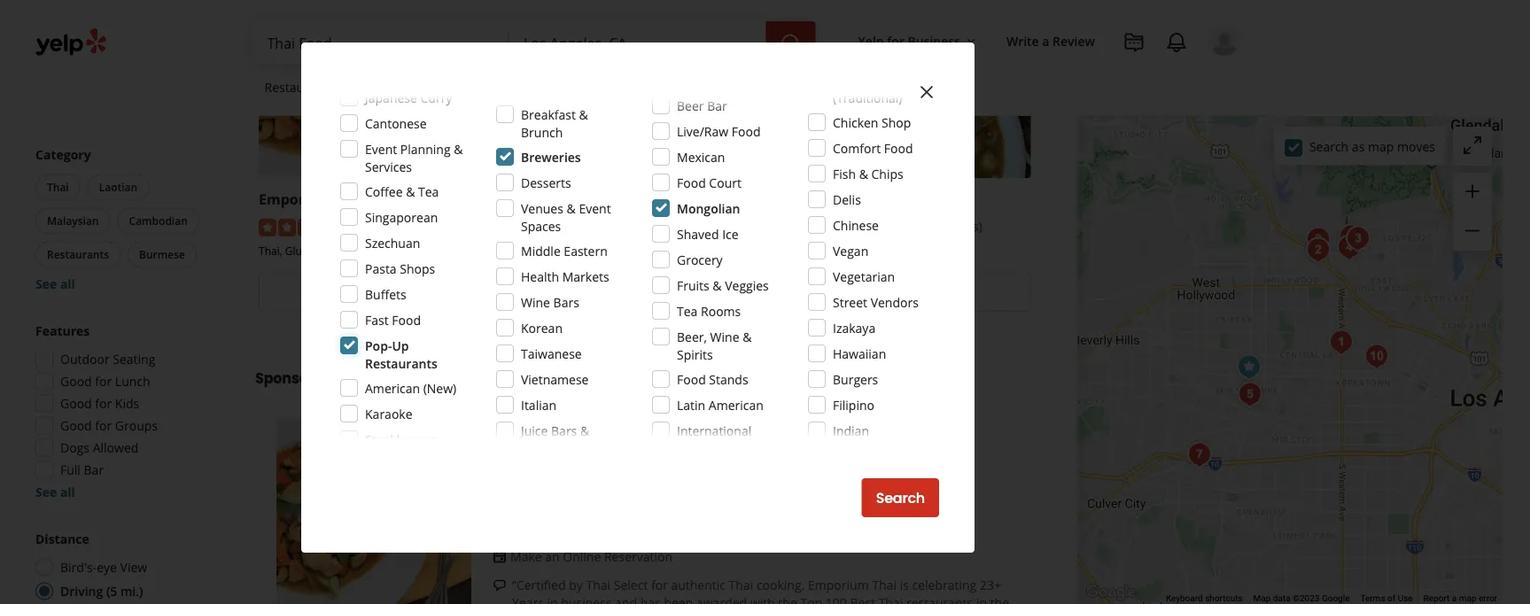 Task type: vqa. For each thing, say whether or not it's contained in the screenshot.
Photo of Allsups
no



Task type: describe. For each thing, give the bounding box(es) containing it.
map for moves
[[1368, 138, 1394, 155]]

soup,
[[815, 244, 843, 258]]

eye
[[97, 559, 117, 576]]

filipino
[[833, 397, 875, 413]]

2 in from the left
[[977, 595, 987, 604]]

lunch
[[115, 373, 150, 390]]

an
[[545, 548, 560, 565]]

singaporean
[[365, 209, 438, 226]]

is
[[900, 577, 909, 594]]

court
[[709, 174, 742, 191]]

thai inside the salad, soup, thai view website
[[846, 244, 867, 258]]

& inside juice bars & smoothies
[[580, 422, 589, 439]]

moves
[[1398, 138, 1436, 155]]

review
[[1053, 32, 1095, 49]]

driving
[[60, 583, 103, 600]]

1 vertical spatial tea
[[677, 303, 698, 320]]

make an online reservation
[[510, 548, 673, 565]]

and
[[615, 595, 637, 604]]

write a review link
[[1000, 25, 1103, 57]]

0 horizontal spatial wine
[[521, 294, 550, 311]]

terms of use
[[1361, 593, 1413, 604]]

smoothies
[[521, 440, 582, 457]]

middle eastern
[[521, 242, 608, 259]]

breakfast & brunch
[[521, 106, 588, 140]]

offers for offers delivery
[[60, 10, 96, 27]]

16 chevron down v2 image
[[964, 34, 978, 48]]

comfort food
[[833, 140, 913, 156]]

markets
[[563, 268, 609, 285]]

& inside beer, wine & spirits
[[743, 328, 752, 345]]

google image
[[1082, 581, 1141, 604]]

see for features
[[35, 484, 57, 501]]

celebrating
[[912, 577, 977, 594]]

& inside event planning & services
[[454, 140, 463, 157]]

izakaya
[[833, 320, 876, 336]]

reservation
[[604, 548, 673, 565]]

sponsored
[[255, 369, 332, 389]]

sanamluang cafe hollywood image
[[1341, 221, 1376, 257]]

has
[[641, 595, 661, 604]]

report a map error link
[[1424, 593, 1498, 604]]

chips
[[872, 165, 904, 182]]

projects image
[[1124, 32, 1145, 53]]

thai up health
[[521, 244, 542, 258]]

restaurants
[[907, 595, 973, 604]]

cambodian button
[[117, 208, 199, 234]]

rooms
[[701, 303, 741, 320]]

her thai image
[[1232, 350, 1267, 385]]

open for view website
[[851, 312, 884, 329]]

good for lunch
[[60, 373, 150, 390]]

good for good for lunch
[[60, 373, 92, 390]]

pa ord noodle image
[[1332, 230, 1368, 265]]

make
[[510, 548, 542, 565]]

pasta shops
[[365, 260, 435, 277]]

food court
[[677, 174, 742, 191]]

order now link for emporium thai
[[259, 273, 507, 312]]

delis
[[833, 191, 861, 208]]

delivery
[[100, 10, 146, 27]]

4.7 star rating image
[[521, 219, 617, 237]]

juice
[[521, 422, 548, 439]]

top
[[801, 595, 823, 604]]

reviews) for view website
[[935, 218, 983, 235]]

free,
[[322, 244, 346, 258]]

emporium thai image
[[277, 418, 472, 604]]

group containing category
[[32, 146, 220, 293]]

bars for wine
[[554, 294, 579, 311]]

search for search
[[876, 488, 925, 508]]

distance
[[35, 531, 89, 548]]

see all button for category
[[35, 276, 75, 292]]

fruits & veggies
[[677, 277, 769, 294]]

malaysian
[[47, 214, 99, 228]]

user actions element
[[844, 22, 1266, 131]]

dogs allowed
[[60, 440, 139, 456]]

for for groups
[[95, 417, 112, 434]]

zoom out image
[[1462, 220, 1484, 241]]

group containing features
[[30, 322, 220, 501]]

business
[[908, 32, 961, 49]]

sponsored results
[[255, 369, 387, 389]]

with
[[750, 595, 775, 604]]

11:00
[[389, 312, 420, 329]]

search dialog
[[0, 0, 1531, 604]]

category
[[35, 146, 91, 163]]

outdoor seating
[[60, 351, 155, 368]]

restaurant
[[864, 190, 943, 209]]

indian
[[833, 422, 869, 439]]

fast
[[365, 312, 389, 328]]

full
[[60, 462, 81, 479]]

spaces
[[521, 218, 561, 234]]

thai left is on the bottom right
[[872, 577, 897, 594]]

map data ©2023 google
[[1254, 593, 1350, 604]]

curry
[[421, 89, 452, 106]]

event inside venues & event spaces
[[579, 200, 611, 217]]

a for report
[[1452, 593, 1457, 604]]

eastern
[[564, 242, 608, 259]]

map for error
[[1459, 593, 1477, 604]]

business categories element
[[250, 64, 1241, 115]]

option group containing distance
[[30, 530, 220, 604]]

order for emporium thai
[[346, 282, 386, 302]]

up
[[392, 337, 409, 354]]

for for kids
[[95, 395, 112, 412]]

1 grocery from the top
[[677, 251, 723, 268]]

map region
[[910, 65, 1531, 604]]

services inside business categories element
[[425, 79, 472, 95]]

malaysian button
[[35, 208, 110, 234]]

24 chevron down v2 image
[[337, 77, 359, 98]]

google
[[1322, 593, 1350, 604]]

view inside the salad, soup, thai view website
[[860, 282, 894, 302]]

spirits
[[677, 346, 713, 363]]

12:30
[[651, 312, 682, 329]]

fish & chips
[[833, 165, 904, 182]]

laotian button
[[87, 174, 149, 201]]

0 horizontal spatial emporium thai link
[[259, 190, 367, 209]]

all for features
[[60, 484, 75, 501]]

restaurants for restaurants button
[[47, 247, 109, 262]]

search for search as map moves
[[1310, 138, 1349, 155]]

mi.)
[[121, 583, 143, 600]]

pop-up restaurants
[[365, 337, 438, 372]]

& right the coffee
[[406, 183, 415, 200]]

thai right smoothies
[[589, 418, 627, 442]]

planning
[[400, 140, 451, 157]]

error
[[1479, 593, 1498, 604]]

spicy sugar thai - midcity image
[[1233, 377, 1268, 413]]

thai touch restaurant
[[783, 190, 943, 209]]

see all for features
[[35, 484, 75, 501]]

offers delivery
[[60, 10, 146, 27]]

pm for view website
[[945, 312, 963, 329]]

offers takeout
[[60, 54, 146, 71]]

thai up the business
[[586, 577, 611, 594]]

live/raw
[[677, 123, 729, 140]]

view website link
[[783, 273, 1031, 312]]

bar for beer bar
[[707, 97, 727, 114]]

1 horizontal spatial emporium
[[493, 418, 585, 442]]

juice bars & smoothies
[[521, 422, 589, 457]]

home
[[387, 79, 422, 95]]

american for american (new)
[[365, 380, 420, 397]]

wine bars
[[521, 294, 579, 311]]

& right fish
[[859, 165, 868, 182]]

select
[[614, 577, 648, 594]]

©2023
[[1293, 593, 1320, 604]]

steakhouses
[[365, 431, 438, 448]]

american for american (traditional)
[[833, 71, 888, 88]]

all for category
[[60, 276, 75, 292]]

dogs
[[60, 440, 90, 456]]

restaurants inside search dialog
[[365, 355, 438, 372]]

order now for thaibento
[[608, 282, 682, 302]]

breweries
[[521, 148, 581, 165]]

search image
[[780, 33, 802, 54]]

"certified
[[512, 577, 566, 594]]

until for view website
[[888, 312, 913, 329]]

my thai kitchen image
[[1360, 339, 1395, 374]]



Task type: locate. For each thing, give the bounding box(es) containing it.
&
[[579, 106, 588, 123], [454, 140, 463, 157], [859, 165, 868, 182], [406, 183, 415, 200], [567, 200, 576, 217], [713, 277, 722, 294], [743, 328, 752, 345], [580, 422, 589, 439]]

emporium thai link up 4 star rating image
[[259, 190, 367, 209]]

0 vertical spatial restaurants
[[265, 79, 334, 95]]

emporium thai down italian
[[493, 418, 627, 442]]

emporium thai up 4 star rating image
[[259, 190, 367, 209]]

2 grocery from the top
[[677, 440, 723, 457]]

1 until from the left
[[360, 312, 386, 329]]

hae ha heng thai bistro image
[[1324, 325, 1360, 360]]

chicken
[[833, 114, 879, 131]]

0 horizontal spatial emporium
[[259, 190, 332, 209]]

bar up live/raw food
[[707, 97, 727, 114]]

venues
[[521, 200, 564, 217]]

1 horizontal spatial pm
[[945, 312, 963, 329]]

pm right 9:30
[[945, 312, 963, 329]]

brunch
[[521, 124, 563, 140]]

& right the breakfast
[[579, 106, 588, 123]]

until
[[360, 312, 386, 329], [622, 312, 648, 329], [888, 312, 913, 329]]

now for emporium thai
[[389, 282, 420, 302]]

food down "mexican"
[[677, 174, 706, 191]]

0 horizontal spatial search
[[876, 488, 925, 508]]

open left fast
[[323, 312, 356, 329]]

offers up reservations on the top of the page
[[60, 10, 96, 27]]

vendors
[[871, 294, 919, 311]]

0 vertical spatial a
[[1043, 32, 1050, 49]]

order now down pasta
[[346, 282, 420, 302]]

0 horizontal spatial a
[[1043, 32, 1050, 49]]

1 vertical spatial see all button
[[35, 484, 75, 501]]

bar for full bar
[[84, 462, 104, 479]]

1 vertical spatial search
[[876, 488, 925, 508]]

order now link for thaibento
[[521, 273, 769, 312]]

open for order now
[[323, 312, 356, 329]]

1 horizontal spatial in
[[977, 595, 987, 604]]

kids
[[115, 395, 139, 412]]

0 vertical spatial emporium
[[259, 190, 332, 209]]

food down business categories element
[[732, 123, 761, 140]]

in down "certified on the left bottom
[[547, 595, 558, 604]]

4.0 (3.7k reviews)
[[362, 218, 461, 235]]

bars inside juice bars & smoothies
[[551, 422, 577, 439]]

order now link up the open until 11:00 pm
[[259, 273, 507, 312]]

american up (traditional) on the top right
[[833, 71, 888, 88]]

in down 23+
[[977, 595, 987, 604]]

services right home
[[425, 79, 472, 95]]

2 see from the top
[[35, 484, 57, 501]]

None search field
[[253, 21, 819, 64]]

for for lunch
[[95, 373, 112, 390]]

option group
[[30, 530, 220, 604]]

food down spirits
[[677, 371, 706, 388]]

0 vertical spatial tea
[[418, 183, 439, 200]]

1 horizontal spatial bar
[[707, 97, 727, 114]]

1 horizontal spatial reviews)
[[666, 218, 713, 235]]

0 horizontal spatial american
[[365, 380, 420, 397]]

now down pasta shops
[[389, 282, 420, 302]]

food for comfort food
[[884, 140, 913, 156]]

see down restaurants button
[[35, 276, 57, 292]]

good down good for lunch
[[60, 395, 92, 412]]

emporium thai link down italian
[[493, 418, 627, 442]]

1 horizontal spatial restaurants
[[265, 79, 334, 95]]

results
[[335, 369, 387, 389]]

1 vertical spatial bars
[[551, 422, 577, 439]]

tea down event planning & services
[[418, 183, 439, 200]]

1 order from the left
[[346, 282, 386, 302]]

health markets
[[521, 268, 609, 285]]

1 pm from the left
[[424, 312, 442, 329]]

map
[[1368, 138, 1394, 155], [1459, 593, 1477, 604]]

see for category
[[35, 276, 57, 292]]

comfort
[[833, 140, 881, 156]]

coffee
[[365, 183, 403, 200]]

food for live/raw food
[[732, 123, 761, 140]]

1 vertical spatial offers
[[60, 54, 96, 71]]

1 horizontal spatial wine
[[710, 328, 740, 345]]

1 horizontal spatial order now link
[[521, 273, 769, 312]]

0 horizontal spatial open
[[323, 312, 356, 329]]

1 see from the top
[[35, 276, 57, 292]]

good for good for groups
[[60, 417, 92, 434]]

cambodian
[[129, 214, 188, 228]]

reviews) right (600
[[935, 218, 983, 235]]

thaibento link
[[521, 190, 594, 209]]

view
[[860, 282, 894, 302], [120, 559, 147, 576]]

0 horizontal spatial in
[[547, 595, 558, 604]]

1 vertical spatial restaurants
[[47, 247, 109, 262]]

thai down "category"
[[47, 180, 69, 195]]

karaoke
[[365, 405, 413, 422]]

2 see all from the top
[[35, 484, 75, 501]]

ruen pair image
[[1334, 219, 1369, 255]]

1 horizontal spatial order now
[[608, 282, 682, 302]]

thai left touch
[[783, 190, 814, 209]]

food down shop
[[884, 140, 913, 156]]

0 horizontal spatial now
[[389, 282, 420, 302]]

1 horizontal spatial map
[[1459, 593, 1477, 604]]

business
[[561, 595, 612, 604]]

tea rooms
[[677, 303, 741, 320]]

mongolian
[[677, 200, 740, 217]]

gluten-
[[285, 244, 322, 258]]

hoy-ka thai restaurant image
[[1301, 233, 1337, 268]]

bars down health markets
[[554, 294, 579, 311]]

reservations
[[60, 32, 135, 49]]

japanese curry
[[365, 89, 452, 106]]

0 vertical spatial offers
[[60, 10, 96, 27]]

bar down dogs allowed on the bottom of the page
[[84, 462, 104, 479]]

1 reviews) from the left
[[413, 218, 461, 235]]

open until 11:00 pm
[[323, 312, 442, 329]]

2 order from the left
[[608, 282, 648, 302]]

1 horizontal spatial emporium thai link
[[493, 418, 627, 442]]

beer,
[[677, 328, 707, 345]]

2 pm from the left
[[945, 312, 963, 329]]

1 order now from the left
[[346, 282, 420, 302]]

emporium up 100
[[808, 577, 869, 594]]

& right "fruits"
[[713, 277, 722, 294]]

& up 4.7 star rating image
[[567, 200, 576, 217]]

0 vertical spatial bar
[[707, 97, 727, 114]]

1 now from the left
[[389, 282, 420, 302]]

0 vertical spatial emporium thai link
[[259, 190, 367, 209]]

latin american
[[677, 397, 764, 413]]

see all for category
[[35, 276, 75, 292]]

grocery down international
[[677, 440, 723, 457]]

bird's-
[[60, 559, 97, 576]]

2 horizontal spatial emporium
[[808, 577, 869, 594]]

restaurants for "restaurants" link
[[265, 79, 334, 95]]

0 horizontal spatial services
[[365, 158, 412, 175]]

reviews) right the (3.7k
[[413, 218, 461, 235]]

0 vertical spatial view
[[860, 282, 894, 302]]

0 vertical spatial event
[[365, 140, 397, 157]]

write a review
[[1007, 32, 1095, 49]]

a right the report
[[1452, 593, 1457, 604]]

shaved ice
[[677, 226, 739, 242]]

live/raw food
[[677, 123, 761, 140]]

4 star rating image
[[259, 219, 355, 237]]

1 vertical spatial see all
[[35, 484, 75, 501]]

1 horizontal spatial view
[[860, 282, 894, 302]]

2 open from the left
[[851, 312, 884, 329]]

1 vertical spatial emporium
[[493, 418, 585, 442]]

wine down rooms
[[710, 328, 740, 345]]

reviews) for order now
[[666, 218, 713, 235]]

reviews) down mongolian
[[666, 218, 713, 235]]

thai,
[[259, 244, 282, 258]]

for right yelp
[[887, 32, 905, 49]]

0 horizontal spatial order now link
[[259, 273, 507, 312]]

buffets
[[365, 286, 406, 303]]

& inside breakfast & brunch
[[579, 106, 588, 123]]

1 vertical spatial map
[[1459, 593, 1477, 604]]

pm for order now
[[424, 312, 442, 329]]

emporium inside "certified by thai select for authentic thai cooking. emporium thai is celebrating 23+ years in business and has been awarded with the top 100 best thai restaurants in th
[[808, 577, 869, 594]]

for up good for kids
[[95, 373, 112, 390]]

thaibento
[[521, 190, 594, 209]]

all down full
[[60, 484, 75, 501]]

for down good for lunch
[[95, 395, 112, 412]]

2 order now link from the left
[[521, 273, 769, 312]]

1 horizontal spatial a
[[1452, 593, 1457, 604]]

1 vertical spatial good
[[60, 395, 92, 412]]

0 horizontal spatial bar
[[84, 462, 104, 479]]

& up smoothies
[[580, 422, 589, 439]]

offers down reservations on the top of the page
[[60, 54, 96, 71]]

a right write
[[1043, 32, 1050, 49]]

american (traditional)
[[833, 71, 903, 106]]

until up pop-
[[360, 312, 386, 329]]

order now link up until 12:30 am
[[521, 273, 769, 312]]

terms
[[1361, 593, 1386, 604]]

1 vertical spatial all
[[60, 484, 75, 501]]

bars for juice
[[551, 422, 577, 439]]

touch
[[817, 190, 860, 209]]

2 now from the left
[[651, 282, 682, 302]]

see all down full
[[35, 484, 75, 501]]

order for thaibento
[[608, 282, 648, 302]]

noodles
[[349, 244, 390, 258]]

0 vertical spatial see all
[[35, 276, 75, 292]]

0 horizontal spatial pm
[[424, 312, 442, 329]]

restaurants down malaysian button
[[47, 247, 109, 262]]

bar inside search dialog
[[707, 97, 727, 114]]

for
[[887, 32, 905, 49], [95, 373, 112, 390], [95, 395, 112, 412], [95, 417, 112, 434], [651, 577, 668, 594]]

event
[[365, 140, 397, 157], [579, 200, 611, 217]]

1 vertical spatial emporium thai
[[493, 418, 627, 442]]

japanese
[[365, 89, 417, 106]]

mexican
[[677, 148, 725, 165]]

2 order now from the left
[[608, 282, 682, 302]]

(600
[[907, 218, 932, 235]]

1 vertical spatial bar
[[84, 462, 104, 479]]

16 speech v2 image
[[493, 579, 507, 593]]

wine inside beer, wine & spirits
[[710, 328, 740, 345]]

terms of use link
[[1361, 593, 1413, 604]]

map right as
[[1368, 138, 1394, 155]]

16 reservation v2 image
[[493, 550, 507, 564]]

1 horizontal spatial now
[[651, 282, 682, 302]]

2 good from the top
[[60, 395, 92, 412]]

see all
[[35, 276, 75, 292], [35, 484, 75, 501]]

see all button down restaurants button
[[35, 276, 75, 292]]

for inside "certified by thai select for authentic thai cooking. emporium thai is celebrating 23+ years in business and has been awarded with the top 100 best thai restaurants in th
[[651, 577, 668, 594]]

event up 4.7 star rating image
[[579, 200, 611, 217]]

offers for offers takeout
[[60, 54, 96, 71]]

1 horizontal spatial event
[[579, 200, 611, 217]]

wine
[[521, 294, 550, 311], [710, 328, 740, 345]]

grocery inside international grocery
[[677, 440, 723, 457]]

authentic
[[671, 577, 726, 594]]

emporium thai link
[[259, 190, 367, 209], [493, 418, 627, 442]]

2 vertical spatial restaurants
[[365, 355, 438, 372]]

of
[[1388, 593, 1396, 604]]

0 vertical spatial emporium thai
[[259, 190, 367, 209]]

order now for emporium thai
[[346, 282, 420, 302]]

middle
[[521, 242, 561, 259]]

search up is on the bottom right
[[876, 488, 925, 508]]

now up '12:30'
[[651, 282, 682, 302]]

tea up beer,
[[677, 303, 698, 320]]

now for thaibento
[[651, 282, 682, 302]]

2 horizontal spatial restaurants
[[365, 355, 438, 372]]

1 vertical spatial grocery
[[677, 440, 723, 457]]

slideshow element
[[277, 418, 472, 604]]

yelp for business button
[[851, 25, 985, 57]]

(5
[[106, 583, 117, 600]]

thai down is on the bottom right
[[879, 595, 903, 604]]

1 see all from the top
[[35, 276, 75, 292]]

food stands
[[677, 371, 749, 388]]

0 vertical spatial all
[[60, 276, 75, 292]]

2 until from the left
[[622, 312, 648, 329]]

takeout
[[100, 54, 146, 71]]

order now
[[346, 282, 420, 302], [608, 282, 682, 302]]

0 horizontal spatial emporium thai
[[259, 190, 367, 209]]

& inside venues & event spaces
[[567, 200, 576, 217]]

0 horizontal spatial order now
[[346, 282, 420, 302]]

0 horizontal spatial order
[[346, 282, 386, 302]]

see up distance
[[35, 484, 57, 501]]

notifications image
[[1166, 32, 1188, 53]]

search inside button
[[876, 488, 925, 508]]

0 horizontal spatial map
[[1368, 138, 1394, 155]]

previous image
[[284, 505, 305, 526]]

1 order now link from the left
[[259, 273, 507, 312]]

grocery down shaved
[[677, 251, 723, 268]]

services
[[425, 79, 472, 95], [365, 158, 412, 175]]

2 vertical spatial good
[[60, 417, 92, 434]]

bars up smoothies
[[551, 422, 577, 439]]

coffee & tea
[[365, 183, 439, 200]]

16 info v2 image
[[390, 371, 405, 386]]

bars
[[554, 294, 579, 311], [551, 422, 577, 439]]

1 good from the top
[[60, 373, 92, 390]]

1 vertical spatial services
[[365, 158, 412, 175]]

4.1 star rating image
[[783, 219, 879, 237]]

health
[[521, 268, 559, 285]]

order
[[346, 282, 386, 302], [608, 282, 648, 302]]

restaurants down 'up'
[[365, 355, 438, 372]]

restaurants
[[265, 79, 334, 95], [47, 247, 109, 262], [365, 355, 438, 372]]

0 horizontal spatial restaurants
[[47, 247, 109, 262]]

2 horizontal spatial until
[[888, 312, 913, 329]]

event down cantonese
[[365, 140, 397, 157]]

3 reviews) from the left
[[935, 218, 983, 235]]

all down restaurants button
[[60, 276, 75, 292]]

1 horizontal spatial open
[[851, 312, 884, 329]]

1 vertical spatial wine
[[710, 328, 740, 345]]

food up 'up'
[[392, 312, 421, 328]]

thai inside thai button
[[47, 180, 69, 195]]

good for groups
[[60, 417, 158, 434]]

expand map image
[[1462, 135, 1484, 156]]

1 horizontal spatial order
[[608, 282, 648, 302]]

thai up 4.0
[[336, 190, 367, 209]]

thai up awarded
[[729, 577, 754, 594]]

0 horizontal spatial event
[[365, 140, 397, 157]]

pop-
[[365, 337, 392, 354]]

good up 'dogs'
[[60, 417, 92, 434]]

shaved
[[677, 226, 719, 242]]

1 horizontal spatial services
[[425, 79, 472, 95]]

map left error
[[1459, 593, 1477, 604]]

palms thai restaurant image
[[1301, 222, 1337, 257]]

venues & event spaces
[[521, 200, 611, 234]]

chinese
[[833, 217, 879, 234]]

2 see all button from the top
[[35, 484, 75, 501]]

salad,
[[783, 244, 813, 258]]

order up until 12:30 am
[[608, 282, 648, 302]]

0 horizontal spatial reviews)
[[413, 218, 461, 235]]

1 vertical spatial emporium thai link
[[493, 418, 627, 442]]

open
[[323, 312, 356, 329], [851, 312, 884, 329]]

1 vertical spatial see
[[35, 484, 57, 501]]

restaurants inside business categories element
[[265, 79, 334, 95]]

write
[[1007, 32, 1039, 49]]

pasta
[[365, 260, 397, 277]]

in
[[547, 595, 558, 604], [977, 595, 987, 604]]

0 vertical spatial see all button
[[35, 276, 75, 292]]

see all down restaurants button
[[35, 276, 75, 292]]

0 horizontal spatial until
[[360, 312, 386, 329]]

order now up until 12:30 am
[[608, 282, 682, 302]]

0 vertical spatial map
[[1368, 138, 1394, 155]]

1 horizontal spatial emporium thai
[[493, 418, 627, 442]]

american inside american (traditional)
[[833, 71, 888, 88]]

for inside button
[[887, 32, 905, 49]]

event inside event planning & services
[[365, 140, 397, 157]]

order down pasta
[[346, 282, 386, 302]]

search left as
[[1310, 138, 1349, 155]]

1 horizontal spatial american
[[709, 397, 764, 413]]

1 open from the left
[[323, 312, 356, 329]]

wine down health
[[521, 294, 550, 311]]

& up the stands
[[743, 328, 752, 345]]

close image
[[916, 82, 938, 103]]

services up the coffee
[[365, 158, 412, 175]]

emporium up 4 star rating image
[[259, 190, 332, 209]]

2 reviews) from the left
[[666, 218, 713, 235]]

2 vertical spatial emporium
[[808, 577, 869, 594]]

0 vertical spatial wine
[[521, 294, 550, 311]]

until left '12:30'
[[622, 312, 648, 329]]

0 horizontal spatial view
[[120, 559, 147, 576]]

pm
[[424, 312, 442, 329], [945, 312, 963, 329]]

until down "vendors"
[[888, 312, 913, 329]]

2 all from the top
[[60, 484, 75, 501]]

0 vertical spatial bars
[[554, 294, 579, 311]]

2 horizontal spatial reviews)
[[935, 218, 983, 235]]

3 good from the top
[[60, 417, 92, 434]]

latin
[[677, 397, 706, 413]]

(traditional)
[[833, 89, 903, 106]]

reviews)
[[413, 218, 461, 235], [666, 218, 713, 235], [935, 218, 983, 235]]

home services link
[[373, 64, 511, 115]]

zoom in image
[[1462, 181, 1484, 202]]

for up the has
[[651, 577, 668, 594]]

0 vertical spatial services
[[425, 79, 472, 95]]

for for business
[[887, 32, 905, 49]]

emporium down italian
[[493, 418, 585, 442]]

0 vertical spatial grocery
[[677, 251, 723, 268]]

open down street vendors
[[851, 312, 884, 329]]

american down the stands
[[709, 397, 764, 413]]

see all button for features
[[35, 484, 75, 501]]

beer bar
[[677, 97, 727, 114]]

1 horizontal spatial tea
[[677, 303, 698, 320]]

0 horizontal spatial tea
[[418, 183, 439, 200]]

ice
[[722, 226, 739, 242]]

pm right 11:00 at the left
[[424, 312, 442, 329]]

3 until from the left
[[888, 312, 913, 329]]

view inside option group
[[120, 559, 147, 576]]

until for order now
[[360, 312, 386, 329]]

food for fast food
[[392, 312, 421, 328]]

1 horizontal spatial until
[[622, 312, 648, 329]]

1 offers from the top
[[60, 10, 96, 27]]

for down good for kids
[[95, 417, 112, 434]]

beer, wine & spirits
[[677, 328, 752, 363]]

see all button down full
[[35, 484, 75, 501]]

a for write
[[1043, 32, 1050, 49]]

1 vertical spatial event
[[579, 200, 611, 217]]

shops
[[400, 260, 435, 277]]

order now link
[[259, 273, 507, 312], [521, 273, 769, 312]]

yelp for business
[[858, 32, 961, 49]]

1 see all button from the top
[[35, 276, 75, 292]]

0 vertical spatial good
[[60, 373, 92, 390]]

tea
[[418, 183, 439, 200], [677, 303, 698, 320]]

0 vertical spatial see
[[35, 276, 57, 292]]

& right planning
[[454, 140, 463, 157]]

1 horizontal spatial search
[[1310, 138, 1349, 155]]

0 vertical spatial search
[[1310, 138, 1349, 155]]

2 horizontal spatial american
[[833, 71, 888, 88]]

thai down chinese
[[846, 244, 867, 258]]

restaurants left 24 chevron down v2 image
[[265, 79, 334, 95]]

1 all from the top
[[60, 276, 75, 292]]

good for good for kids
[[60, 395, 92, 412]]

restaurants inside button
[[47, 247, 109, 262]]

american up karaoke
[[365, 380, 420, 397]]

outdoor
[[60, 351, 110, 368]]

2 offers from the top
[[60, 54, 96, 71]]

1 in from the left
[[547, 595, 558, 604]]

good down outdoor
[[60, 373, 92, 390]]

farmhouse kitchen thai cuisine image
[[1182, 437, 1218, 473]]

groups
[[115, 417, 158, 434]]

services inside event planning & services
[[365, 158, 412, 175]]

stands
[[709, 371, 749, 388]]

grocery
[[677, 251, 723, 268], [677, 440, 723, 457]]

group
[[32, 146, 220, 293], [1453, 173, 1492, 251], [30, 322, 220, 501]]

1 vertical spatial a
[[1452, 593, 1457, 604]]

1 vertical spatial view
[[120, 559, 147, 576]]

thai
[[47, 180, 69, 195], [336, 190, 367, 209], [783, 190, 814, 209], [521, 244, 542, 258], [846, 244, 867, 258], [589, 418, 627, 442], [586, 577, 611, 594], [729, 577, 754, 594], [872, 577, 897, 594], [879, 595, 903, 604]]



